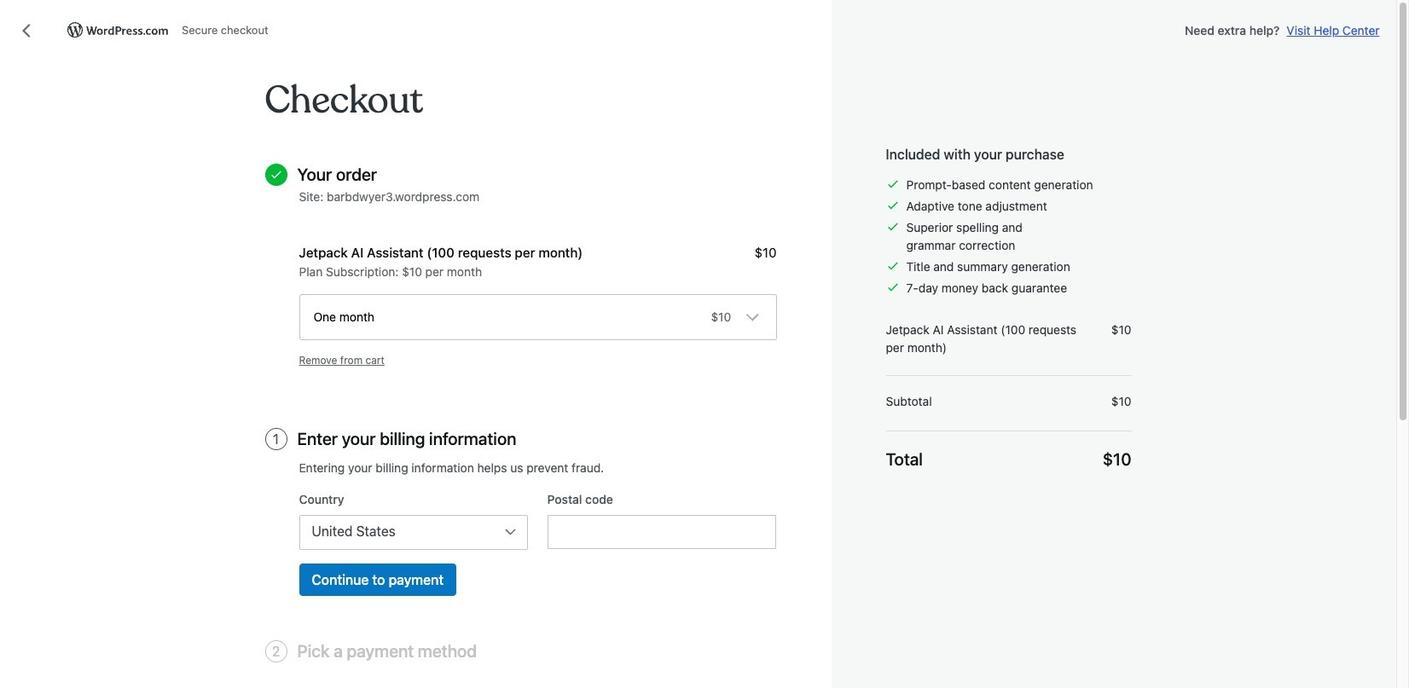 Task type: vqa. For each thing, say whether or not it's contained in the screenshot.
TEXT BOX
yes



Task type: locate. For each thing, give the bounding box(es) containing it.
close checkout image
[[17, 20, 37, 41]]

None text field
[[547, 515, 777, 549]]



